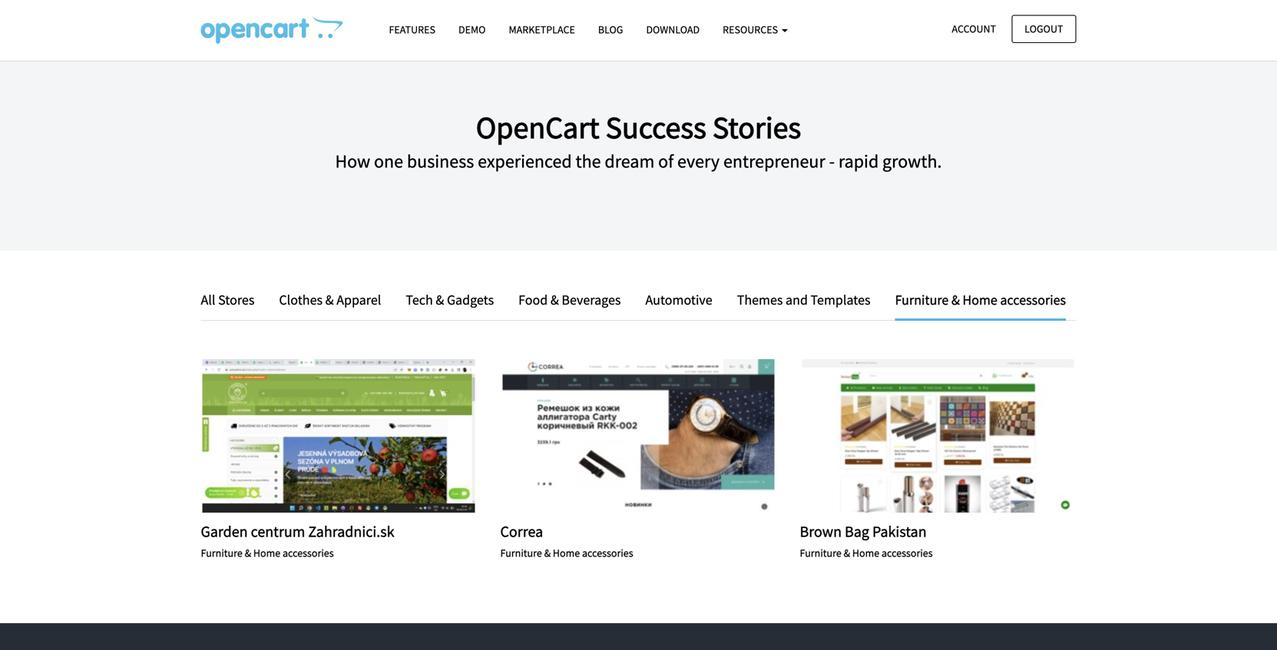 Task type: describe. For each thing, give the bounding box(es) containing it.
dream
[[605, 150, 655, 173]]

every
[[678, 150, 720, 173]]

demo link
[[447, 16, 498, 43]]

bag
[[845, 523, 870, 542]]

success
[[606, 108, 707, 147]]

furniture & home accessories link
[[884, 289, 1067, 321]]

& inside garden centrum zahradnici.sk furniture & home accessories
[[245, 547, 251, 561]]

tech & gadgets
[[406, 291, 494, 309]]

themes and templates
[[737, 291, 871, 309]]

view project link for brown bag pakistan
[[896, 428, 981, 445]]

opencart
[[476, 108, 600, 147]]

garden
[[201, 523, 248, 542]]

furniture inside brown bag pakistan furniture & home accessories
[[800, 547, 842, 561]]

beverages
[[562, 291, 621, 309]]

home inside garden centrum zahradnici.sk furniture & home accessories
[[253, 547, 281, 561]]

furniture & home accessories
[[896, 291, 1067, 309]]

marketplace
[[509, 23, 575, 36]]

blog link
[[587, 16, 635, 43]]

resources link
[[712, 16, 800, 43]]

rapid
[[839, 150, 879, 173]]

correa image
[[501, 360, 777, 513]]

clothes
[[279, 291, 323, 309]]

view project link for garden centrum zahradnici.sk
[[297, 428, 382, 445]]

logout link
[[1012, 15, 1077, 43]]

business
[[407, 150, 474, 173]]

demo
[[459, 23, 486, 36]]

tech
[[406, 291, 433, 309]]

clothes & apparel link
[[268, 289, 393, 311]]

stories
[[713, 108, 802, 147]]

automotive
[[646, 291, 713, 309]]

gadgets
[[447, 291, 494, 309]]

furniture inside garden centrum zahradnici.sk furniture & home accessories
[[201, 547, 243, 561]]

furniture inside correa furniture & home accessories
[[501, 547, 542, 561]]

view project link for correa
[[597, 428, 681, 445]]

home inside correa furniture & home accessories
[[553, 547, 580, 561]]

project for brown bag pakistan
[[929, 429, 981, 443]]

correa furniture & home accessories
[[501, 523, 634, 561]]

-
[[830, 150, 835, 173]]

apparel
[[337, 291, 381, 309]]

stores
[[218, 291, 255, 309]]

account
[[952, 22, 997, 36]]

& inside brown bag pakistan furniture & home accessories
[[844, 547, 851, 561]]

view project for correa
[[597, 429, 681, 443]]

experienced
[[478, 150, 572, 173]]

and
[[786, 291, 808, 309]]



Task type: vqa. For each thing, say whether or not it's contained in the screenshot.
4th ✫ from the bottom of the page
no



Task type: locate. For each thing, give the bounding box(es) containing it.
view project for garden centrum zahradnici.sk
[[297, 429, 382, 443]]

garden centrum zahradnici.sk furniture & home accessories
[[201, 523, 395, 561]]

food
[[519, 291, 548, 309]]

& inside correa furniture & home accessories
[[544, 547, 551, 561]]

food & beverages
[[519, 291, 621, 309]]

2 horizontal spatial view project
[[896, 429, 981, 443]]

marketplace link
[[498, 16, 587, 43]]

how
[[335, 150, 371, 173]]

3 view project link from the left
[[896, 428, 981, 445]]

brown bag pakistan image
[[800, 360, 1077, 513]]

1 horizontal spatial view project
[[597, 429, 681, 443]]

view
[[297, 429, 326, 443], [597, 429, 625, 443], [896, 429, 925, 443]]

view for &
[[597, 429, 625, 443]]

1 horizontal spatial view
[[597, 429, 625, 443]]

centrum
[[251, 523, 305, 542]]

download
[[647, 23, 700, 36]]

view project link
[[297, 428, 382, 445], [597, 428, 681, 445], [896, 428, 981, 445]]

of
[[659, 150, 674, 173]]

resources
[[723, 23, 781, 36]]

all
[[201, 291, 216, 309]]

1 view from the left
[[297, 429, 326, 443]]

project for correa
[[629, 429, 681, 443]]

project for garden centrum zahradnici.sk
[[329, 429, 382, 443]]

all stores link
[[201, 289, 266, 311]]

1 project from the left
[[329, 429, 382, 443]]

themes and templates link
[[726, 289, 883, 311]]

0 horizontal spatial view project link
[[297, 428, 382, 445]]

1 view project from the left
[[297, 429, 382, 443]]

3 view from the left
[[896, 429, 925, 443]]

one
[[374, 150, 403, 173]]

2 view project from the left
[[597, 429, 681, 443]]

garden centrum zahradnici.sk image
[[201, 360, 478, 513]]

correa
[[501, 523, 543, 542]]

2 horizontal spatial project
[[929, 429, 981, 443]]

entrepreneur
[[724, 150, 826, 173]]

2 view from the left
[[597, 429, 625, 443]]

&
[[326, 291, 334, 309], [436, 291, 444, 309], [551, 291, 559, 309], [952, 291, 960, 309], [245, 547, 251, 561], [544, 547, 551, 561], [844, 547, 851, 561]]

themes
[[737, 291, 783, 309]]

3 project from the left
[[929, 429, 981, 443]]

view project for brown bag pakistan
[[896, 429, 981, 443]]

accessories inside brown bag pakistan furniture & home accessories
[[882, 547, 933, 561]]

2 view project link from the left
[[597, 428, 681, 445]]

blog
[[598, 23, 624, 36]]

opencart success stories how one business experienced the dream of every entrepreneur - rapid growth.
[[335, 108, 942, 173]]

view for pakistan
[[896, 429, 925, 443]]

home inside brown bag pakistan furniture & home accessories
[[853, 547, 880, 561]]

download link
[[635, 16, 712, 43]]

0 horizontal spatial project
[[329, 429, 382, 443]]

features
[[389, 23, 436, 36]]

pakistan
[[873, 523, 927, 542]]

accessories inside furniture & home accessories link
[[1001, 291, 1067, 309]]

view project
[[297, 429, 382, 443], [597, 429, 681, 443], [896, 429, 981, 443]]

the
[[576, 150, 601, 173]]

1 horizontal spatial view project link
[[597, 428, 681, 445]]

brown
[[800, 523, 842, 542]]

accessories
[[1001, 291, 1067, 309], [283, 547, 334, 561], [582, 547, 634, 561], [882, 547, 933, 561]]

2 project from the left
[[629, 429, 681, 443]]

brown bag pakistan furniture & home accessories
[[800, 523, 933, 561]]

view for zahradnici.sk
[[297, 429, 326, 443]]

accessories inside garden centrum zahradnici.sk furniture & home accessories
[[283, 547, 334, 561]]

1 horizontal spatial project
[[629, 429, 681, 443]]

opencart - showcase image
[[201, 16, 343, 44]]

growth.
[[883, 150, 942, 173]]

2 horizontal spatial view
[[896, 429, 925, 443]]

1 view project link from the left
[[297, 428, 382, 445]]

accessories inside correa furniture & home accessories
[[582, 547, 634, 561]]

0 horizontal spatial view project
[[297, 429, 382, 443]]

home
[[963, 291, 998, 309], [253, 547, 281, 561], [553, 547, 580, 561], [853, 547, 880, 561]]

account link
[[939, 15, 1010, 43]]

clothes & apparel
[[279, 291, 381, 309]]

automotive link
[[634, 289, 724, 311]]

furniture
[[896, 291, 949, 309], [201, 547, 243, 561], [501, 547, 542, 561], [800, 547, 842, 561]]

project
[[329, 429, 382, 443], [629, 429, 681, 443], [929, 429, 981, 443]]

0 horizontal spatial view
[[297, 429, 326, 443]]

templates
[[811, 291, 871, 309]]

zahradnici.sk
[[308, 523, 395, 542]]

features link
[[378, 16, 447, 43]]

all stores
[[201, 291, 255, 309]]

tech & gadgets link
[[394, 289, 506, 311]]

food & beverages link
[[507, 289, 633, 311]]

3 view project from the left
[[896, 429, 981, 443]]

logout
[[1025, 22, 1064, 36]]

2 horizontal spatial view project link
[[896, 428, 981, 445]]



